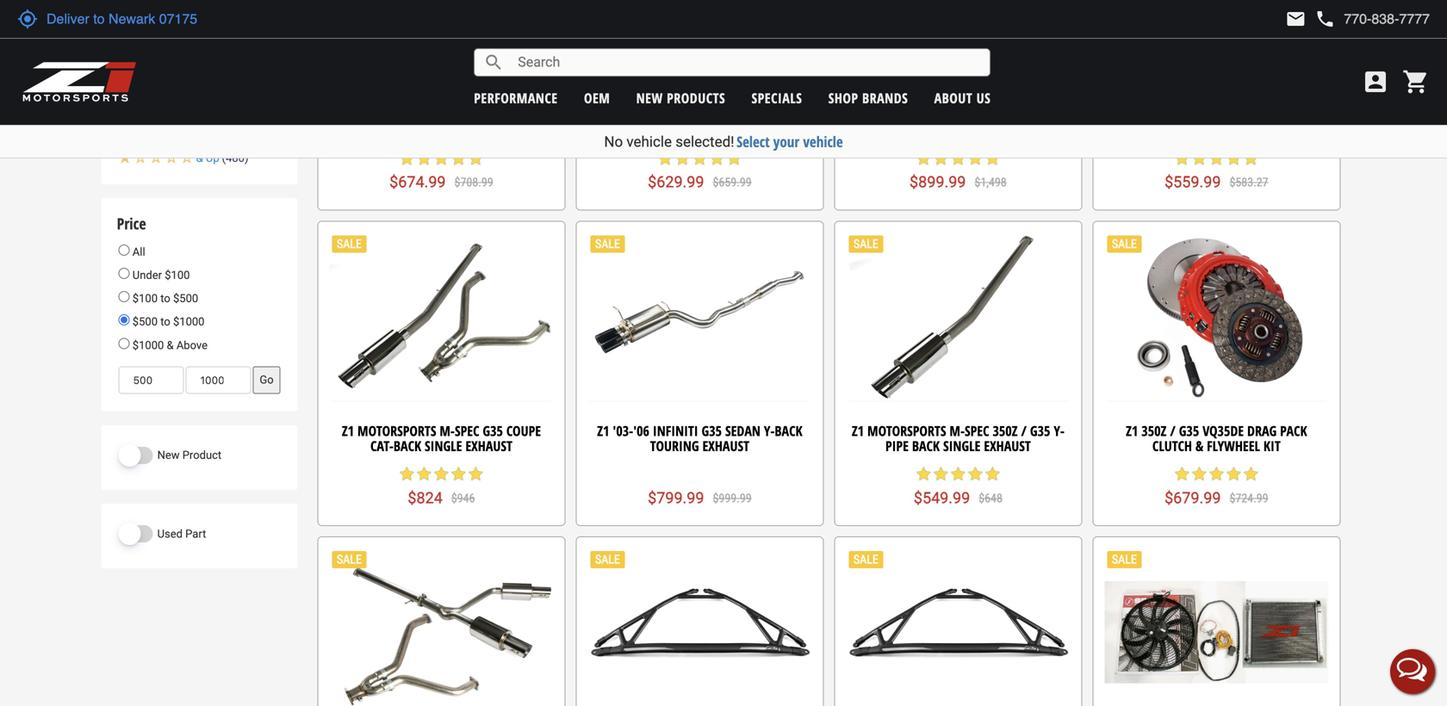 Task type: locate. For each thing, give the bounding box(es) containing it.
exhaust up $946
[[466, 437, 513, 455]]

2 up from the top
[[206, 152, 219, 165]]

1 480 from the top
[[226, 117, 245, 130]]

go button
[[253, 367, 281, 394]]

1 vertical spatial 480
[[226, 152, 245, 165]]

to up $500 to $1000
[[160, 292, 170, 305]]

flywheel
[[405, 121, 458, 139], [663, 121, 716, 139], [1207, 437, 1261, 455]]

clutch
[[477, 106, 516, 124], [748, 106, 788, 124], [1153, 437, 1193, 455]]

1 up from the top
[[206, 117, 219, 130]]

&
[[520, 106, 528, 124], [791, 106, 799, 124], [196, 117, 203, 130], [196, 152, 203, 165], [167, 339, 174, 352], [1196, 437, 1204, 455]]

350z up '$679.99' at the bottom of page
[[1142, 422, 1167, 440]]

single inside the z1 motorsports m-spec 350z / g35 y- pipe back single exhaust
[[944, 437, 981, 455]]

vq35de left drag
[[1203, 422, 1244, 440]]

performance
[[474, 89, 558, 107]]

z1 inside z1 350z / g35 vq35de drag pack clutch & flywheel kit
[[1126, 422, 1139, 440]]

motorsports inside the z1 motorsports m-spec 350z / g35 y- pipe back single exhaust
[[868, 422, 947, 440]]

$500 up $500 to $1000
[[173, 292, 198, 305]]

1 horizontal spatial vq35de
[[1203, 422, 1244, 440]]

vehicle inside no vehicle selected! select your vehicle
[[627, 133, 672, 150]]

& up 480
[[196, 117, 245, 130], [196, 152, 245, 165]]

300zx
[[617, 106, 648, 124], [1128, 106, 1159, 124]]

up
[[206, 117, 219, 130], [206, 152, 219, 165]]

480
[[226, 117, 245, 130], [226, 152, 245, 165]]

$674.99
[[390, 173, 446, 191]]

products
[[667, 89, 726, 107]]

2 horizontal spatial clutch
[[1153, 437, 1193, 455]]

clutch for vq35de
[[477, 106, 516, 124]]

z1 for z1 motorsports m-spec 350z cat-back dual exhaust
[[848, 106, 861, 124]]

account_box link
[[1358, 68, 1394, 96]]

single up star star star star star $824 $946 in the left of the page
[[425, 437, 462, 455]]

1 horizontal spatial cat-
[[1018, 106, 1041, 124]]

more
[[163, 6, 189, 19]]

m- for single
[[440, 422, 455, 440]]

2 to from the top
[[160, 316, 170, 328]]

m- for pipe
[[950, 422, 965, 440]]

g35 inside z1 350z / g35 vq35de drag pack clutch & flywheel kit
[[1179, 422, 1200, 440]]

vehicle right your
[[803, 132, 843, 152]]

flywheel up star star star star star $679.99 $724.99
[[1207, 437, 1261, 455]]

z1 inside the z1 300zx non turbo (na) clutch & flywheel kit
[[601, 106, 613, 124]]

mail link
[[1286, 9, 1307, 29]]

/ for z1 350z / g35 vq35de clutch & flywheel kit
[[399, 106, 405, 124]]

back inside the z1 motorsports m-spec 350z cat-back dual exhaust
[[1041, 106, 1069, 124]]

star star star star star $674.99 $708.99
[[390, 150, 493, 191]]

no
[[604, 133, 623, 150]]

to
[[160, 292, 170, 305], [160, 316, 170, 328]]

z1 inside the z1 motorsports m-spec 350z / g35 y- pipe back single exhaust
[[852, 422, 864, 440]]

cat- inside the z1 motorsports m-spec 350z cat-back dual exhaust
[[1018, 106, 1041, 124]]

spec inside z1 motorsports m-spec g35 coupe cat-back single exhaust
[[455, 422, 480, 440]]

cat-
[[1018, 106, 1041, 124], [371, 437, 394, 455]]

300zx left non
[[617, 106, 648, 124]]

1 vertical spatial vq35de
[[1203, 422, 1244, 440]]

1 horizontal spatial /
[[1021, 422, 1027, 440]]

350z
[[371, 106, 396, 124], [989, 106, 1014, 124], [993, 422, 1018, 440], [1142, 422, 1167, 440]]

back right pipe
[[912, 437, 940, 455]]

0 horizontal spatial vq35de
[[432, 106, 473, 124]]

show more button
[[119, 1, 202, 24]]

z1 motorsports logo image
[[22, 60, 137, 103]]

flywheel inside the z1 300zx non turbo (na) clutch & flywheel kit
[[663, 121, 716, 139]]

1 vertical spatial $1000
[[133, 339, 164, 352]]

g35
[[408, 106, 429, 124], [483, 422, 503, 440], [702, 422, 722, 440], [1030, 422, 1051, 440], [1179, 422, 1200, 440]]

back
[[1041, 106, 1069, 124], [775, 422, 803, 440], [394, 437, 421, 455], [912, 437, 940, 455]]

1 horizontal spatial flywheel
[[663, 121, 716, 139]]

z1 300zx non turbo (na) clutch & flywheel kit
[[601, 106, 799, 139]]

flywheel up star star star star star $674.99 $708.99
[[405, 121, 458, 139]]

300zx inside the z1 300zx non turbo (na) clutch & flywheel kit
[[617, 106, 648, 124]]

/ inside z1 350z / g35 vq35de drag pack clutch & flywheel kit
[[1170, 422, 1176, 440]]

0 vertical spatial vq35de
[[432, 106, 473, 124]]

my_location
[[17, 9, 38, 29]]

$583.27
[[1230, 175, 1269, 190]]

0 horizontal spatial vehicle
[[627, 133, 672, 150]]

$100 up "$100 to $500"
[[165, 269, 190, 282]]

$1000 down $500 to $1000
[[133, 339, 164, 352]]

None radio
[[119, 245, 130, 256], [119, 291, 130, 303], [119, 245, 130, 256], [119, 291, 130, 303]]

motorsports inside the z1 motorsports m-spec 350z cat-back dual exhaust
[[864, 106, 943, 124]]

exhaust up $648
[[984, 437, 1031, 455]]

z1 for z1 motorsports m-spec 350z / g35 y- pipe back single exhaust
[[852, 422, 864, 440]]

$659.99
[[713, 175, 752, 190]]

back right sedan
[[775, 422, 803, 440]]

m- inside the z1 motorsports m-spec 350z cat-back dual exhaust
[[946, 106, 961, 124]]

clutch inside the z1 300zx non turbo (na) clutch & flywheel kit
[[748, 106, 788, 124]]

kit
[[1305, 106, 1322, 124], [461, 121, 478, 139], [720, 121, 737, 139], [1264, 437, 1281, 455]]

1 to from the top
[[160, 292, 170, 305]]

back inside z1 motorsports m-spec g35 coupe cat-back single exhaust
[[394, 437, 421, 455]]

2 horizontal spatial flywheel
[[1207, 437, 1261, 455]]

back up star star star star star $824 $946 in the left of the page
[[394, 437, 421, 455]]

0 horizontal spatial clutch
[[477, 106, 516, 124]]

go
[[260, 374, 274, 387]]

2 horizontal spatial /
[[1170, 422, 1176, 440]]

z1 for z1 '03-'06 infiniti g35 sedan y-back touring exhaust
[[597, 422, 610, 440]]

0 vertical spatial 480
[[226, 117, 245, 130]]

$946
[[451, 491, 475, 506]]

z1 inside the z1 motorsports m-spec 350z cat-back dual exhaust
[[848, 106, 861, 124]]

0 vertical spatial & up 480
[[196, 117, 245, 130]]

0 horizontal spatial y-
[[764, 422, 775, 440]]

infiniti
[[653, 422, 698, 440]]

y-
[[764, 422, 775, 440], [1054, 422, 1065, 440]]

0 vertical spatial up
[[206, 117, 219, 130]]

motorsports inside z1 motorsports m-spec g35 coupe cat-back single exhaust
[[358, 422, 436, 440]]

m-
[[946, 106, 961, 124], [440, 422, 455, 440], [950, 422, 965, 440]]

star
[[398, 150, 416, 167], [416, 150, 433, 167], [433, 150, 450, 167], [450, 150, 467, 167], [467, 150, 485, 167], [657, 150, 674, 167], [674, 150, 691, 167], [691, 150, 709, 167], [709, 150, 726, 167], [726, 150, 743, 167], [915, 150, 933, 167], [933, 150, 950, 167], [950, 150, 967, 167], [967, 150, 984, 167], [984, 150, 1002, 167], [1174, 150, 1191, 167], [1191, 150, 1208, 167], [1208, 150, 1226, 167], [1226, 150, 1243, 167], [1243, 150, 1260, 167], [398, 466, 416, 483], [416, 466, 433, 483], [433, 466, 450, 483], [450, 466, 467, 483], [467, 466, 485, 483], [915, 466, 933, 483], [933, 466, 950, 483], [950, 466, 967, 483], [967, 466, 984, 483], [984, 466, 1002, 483], [1174, 466, 1191, 483], [1191, 466, 1208, 483], [1208, 466, 1226, 483], [1226, 466, 1243, 483], [1243, 466, 1260, 483]]

1 300zx from the left
[[617, 106, 648, 124]]

max number field
[[186, 367, 251, 394]]

star star star star star $679.99 $724.99
[[1165, 466, 1269, 507]]

$100 down under
[[133, 292, 158, 305]]

spec inside the z1 motorsports m-spec 350z / g35 y- pipe back single exhaust
[[965, 422, 990, 440]]

300zx left z32
[[1128, 106, 1159, 124]]

exhaust right touring
[[703, 437, 750, 455]]

clutch down search
[[477, 106, 516, 124]]

single up star star star star star $549.99 $648
[[944, 437, 981, 455]]

to down "$100 to $500"
[[160, 316, 170, 328]]

(na)
[[720, 106, 745, 124]]

z1 motorsports m-spec 350z / g35 y- pipe back single exhaust
[[852, 422, 1065, 455]]

1 vertical spatial $100
[[133, 292, 158, 305]]

$100
[[165, 269, 190, 282], [133, 292, 158, 305]]

4 & up image
[[119, 97, 131, 114]]

1 vertical spatial & up 480
[[196, 152, 245, 165]]

1 horizontal spatial clutch
[[748, 106, 788, 124]]

flywheel inside z1 350z / g35 vq35de clutch & flywheel kit
[[405, 121, 458, 139]]

flywheel for turbo
[[663, 121, 716, 139]]

back right us
[[1041, 106, 1069, 124]]

0 vertical spatial to
[[160, 292, 170, 305]]

back inside z1 '03-'06 infiniti g35 sedan y-back touring exhaust
[[775, 422, 803, 440]]

'03-
[[613, 422, 634, 440]]

m- for exhaust
[[946, 106, 961, 124]]

1 vertical spatial $500
[[133, 316, 158, 328]]

350z up $674.99
[[371, 106, 396, 124]]

1 vertical spatial cat-
[[371, 437, 394, 455]]

Search search field
[[504, 49, 990, 76]]

0 horizontal spatial /
[[399, 106, 405, 124]]

None radio
[[119, 268, 130, 279], [119, 315, 130, 326], [119, 338, 130, 349], [119, 268, 130, 279], [119, 315, 130, 326], [119, 338, 130, 349]]

2 single from the left
[[944, 437, 981, 455]]

0 horizontal spatial cat-
[[371, 437, 394, 455]]

0 vertical spatial $500
[[173, 292, 198, 305]]

single
[[425, 437, 462, 455], [944, 437, 981, 455]]

no vehicle selected! select your vehicle
[[604, 132, 843, 152]]

z1 for z1 350z / g35 vq35de drag pack clutch & flywheel kit
[[1126, 422, 1139, 440]]

under
[[133, 269, 162, 282]]

0 horizontal spatial single
[[425, 437, 462, 455]]

spec inside the z1 motorsports m-spec 350z cat-back dual exhaust
[[961, 106, 986, 124]]

z1 350z / g35 vq35de drag pack clutch & flywheel kit
[[1126, 422, 1308, 455]]

spec for single
[[455, 422, 480, 440]]

exhaust down us
[[951, 121, 998, 139]]

2 y- from the left
[[1054, 422, 1065, 440]]

used
[[157, 528, 183, 541]]

2 300zx from the left
[[1128, 106, 1159, 124]]

star star star star star $629.99 $659.99
[[648, 150, 752, 191]]

turbo
[[680, 106, 716, 124]]

1 vertical spatial up
[[206, 152, 219, 165]]

star star star star star $549.99 $648
[[914, 466, 1003, 507]]

1 horizontal spatial $1000
[[173, 316, 205, 328]]

350z right about
[[989, 106, 1014, 124]]

shop
[[829, 89, 859, 107]]

1 horizontal spatial 300zx
[[1128, 106, 1159, 124]]

$1000 up above
[[173, 316, 205, 328]]

1 horizontal spatial single
[[944, 437, 981, 455]]

1 horizontal spatial $500
[[173, 292, 198, 305]]

z1 motorsports m-spec g35 coupe cat-back single exhaust
[[342, 422, 541, 455]]

vq35de up star star star star star $674.99 $708.99
[[432, 106, 473, 124]]

flywheel for g35
[[405, 121, 458, 139]]

& inside the z1 300zx non turbo (na) clutch & flywheel kit
[[791, 106, 799, 124]]

vehicle down non
[[627, 133, 672, 150]]

z1 inside z1 350z / g35 vq35de clutch & flywheel kit
[[355, 106, 368, 124]]

z1 '03-'06 infiniti g35 sedan y-back touring exhaust
[[597, 422, 803, 455]]

0 horizontal spatial flywheel
[[405, 121, 458, 139]]

0 horizontal spatial $1000
[[133, 339, 164, 352]]

350z up $648
[[993, 422, 1018, 440]]

about us
[[935, 89, 991, 107]]

motorsports for exhaust
[[864, 106, 943, 124]]

/ inside z1 350z / g35 vq35de clutch & flywheel kit
[[399, 106, 405, 124]]

y- inside the z1 motorsports m-spec 350z / g35 y- pipe back single exhaust
[[1054, 422, 1065, 440]]

2 & up 480 from the top
[[196, 152, 245, 165]]

0 vertical spatial $100
[[165, 269, 190, 282]]

$559.99
[[1165, 173, 1221, 191]]

clutch up '$679.99' at the bottom of page
[[1153, 437, 1193, 455]]

clutch inside z1 350z / g35 vq35de clutch & flywheel kit
[[477, 106, 516, 124]]

0 horizontal spatial 300zx
[[617, 106, 648, 124]]

1 single from the left
[[425, 437, 462, 455]]

0 vertical spatial cat-
[[1018, 106, 1041, 124]]

m- inside z1 motorsports m-spec g35 coupe cat-back single exhaust
[[440, 422, 455, 440]]

clutch up select
[[748, 106, 788, 124]]

m- inside the z1 motorsports m-spec 350z / g35 y- pipe back single exhaust
[[950, 422, 965, 440]]

1 vertical spatial to
[[160, 316, 170, 328]]

exhaust inside the z1 motorsports m-spec 350z cat-back dual exhaust
[[951, 121, 998, 139]]

$1000
[[173, 316, 205, 328], [133, 339, 164, 352]]

vq35de inside z1 350z / g35 vq35de drag pack clutch & flywheel kit
[[1203, 422, 1244, 440]]

flywheel down products
[[663, 121, 716, 139]]

vq35de inside z1 350z / g35 vq35de clutch & flywheel kit
[[432, 106, 473, 124]]

0 horizontal spatial $100
[[133, 292, 158, 305]]

$500 down "$100 to $500"
[[133, 316, 158, 328]]

z1 inside z1 motorsports m-spec g35 coupe cat-back single exhaust
[[342, 422, 354, 440]]

1 y- from the left
[[764, 422, 775, 440]]

z1 inside z1 '03-'06 infiniti g35 sedan y-back touring exhaust
[[597, 422, 610, 440]]

1 horizontal spatial y-
[[1054, 422, 1065, 440]]

y- inside z1 '03-'06 infiniti g35 sedan y-back touring exhaust
[[764, 422, 775, 440]]

/ inside the z1 motorsports m-spec 350z / g35 y- pipe back single exhaust
[[1021, 422, 1027, 440]]

$549.99
[[914, 489, 970, 507]]



Task type: describe. For each thing, give the bounding box(es) containing it.
non
[[652, 106, 677, 124]]

pipe
[[886, 437, 909, 455]]

kit inside z1 350z / g35 vq35de drag pack clutch & flywheel kit
[[1264, 437, 1281, 455]]

under  $100
[[130, 269, 190, 282]]

mail phone
[[1286, 9, 1336, 29]]

mail
[[1286, 9, 1307, 29]]

$824
[[408, 489, 443, 507]]

min number field
[[119, 367, 184, 394]]

$500 to $1000
[[130, 316, 205, 328]]

1 & up 480 from the top
[[196, 117, 245, 130]]

drag
[[1248, 422, 1277, 440]]

specials link
[[752, 89, 803, 107]]

show more
[[132, 6, 189, 19]]

g35 inside z1 motorsports m-spec g35 coupe cat-back single exhaust
[[483, 422, 503, 440]]

vq35de for kit
[[432, 106, 473, 124]]

& inside z1 350z / g35 vq35de drag pack clutch & flywheel kit
[[1196, 437, 1204, 455]]

kit inside the z1 300zx non turbo (na) clutch & flywheel kit
[[720, 121, 737, 139]]

$708.99
[[455, 175, 493, 190]]

star star star star star $824 $946
[[398, 466, 485, 507]]

z32
[[1163, 106, 1181, 124]]

selected!
[[676, 133, 735, 150]]

z1 for z1 motorsports m-spec g35 coupe cat-back single exhaust
[[342, 422, 354, 440]]

'06
[[634, 422, 650, 440]]

sedan
[[726, 422, 761, 440]]

$724.99
[[1230, 491, 1269, 506]]

specials
[[752, 89, 803, 107]]

vq35de for &
[[1203, 422, 1244, 440]]

price
[[117, 213, 146, 235]]

part
[[185, 528, 206, 541]]

z1 for z1 350z / g35 vq35de clutch & flywheel kit
[[355, 106, 368, 124]]

about us link
[[935, 89, 991, 107]]

coupe
[[507, 422, 541, 440]]

kit inside z1 350z / g35 vq35de clutch & flywheel kit
[[461, 121, 478, 139]]

$899.99
[[910, 173, 966, 191]]

shop brands link
[[829, 89, 908, 107]]

$999.99
[[713, 491, 752, 506]]

oem
[[584, 89, 610, 107]]

& inside z1 350z / g35 vq35de clutch & flywheel kit
[[520, 106, 528, 124]]

$648
[[979, 491, 1003, 506]]

above
[[176, 339, 208, 352]]

$799.99
[[648, 489, 704, 507]]

performance link
[[474, 89, 558, 107]]

single inside z1 motorsports m-spec g35 coupe cat-back single exhaust
[[425, 437, 462, 455]]

show
[[132, 6, 160, 19]]

clutch for (na)
[[748, 106, 788, 124]]

your
[[774, 132, 800, 152]]

star star star star star $559.99 $583.27
[[1165, 150, 1269, 191]]

$1,498
[[975, 175, 1007, 190]]

$799.99 $999.99
[[648, 489, 752, 507]]

z1 motorsports m-spec 350z cat-back dual exhaust
[[848, 106, 1069, 139]]

g35 inside the z1 motorsports m-spec 350z / g35 y- pipe back single exhaust
[[1030, 422, 1051, 440]]

all
[[130, 246, 145, 259]]

300zx for non
[[617, 106, 648, 124]]

used part
[[157, 528, 206, 541]]

new
[[636, 89, 663, 107]]

z1 300zx z32 performance brake kit
[[1112, 106, 1322, 124]]

spec for pipe
[[965, 422, 990, 440]]

shopping_cart
[[1403, 68, 1430, 96]]

back inside the z1 motorsports m-spec 350z / g35 y- pipe back single exhaust
[[912, 437, 940, 455]]

to for $500
[[160, 316, 170, 328]]

2 480 from the top
[[226, 152, 245, 165]]

star star star star star $899.99 $1,498
[[910, 150, 1007, 191]]

cat- inside z1 motorsports m-spec g35 coupe cat-back single exhaust
[[371, 437, 394, 455]]

about
[[935, 89, 973, 107]]

z1 350z / g35 vq35de clutch & flywheel kit
[[355, 106, 528, 139]]

touring
[[650, 437, 699, 455]]

exhaust inside the z1 motorsports m-spec 350z / g35 y- pipe back single exhaust
[[984, 437, 1031, 455]]

us
[[977, 89, 991, 107]]

350z inside the z1 motorsports m-spec 350z / g35 y- pipe back single exhaust
[[993, 422, 1018, 440]]

g35 inside z1 350z / g35 vq35de clutch & flywheel kit
[[408, 106, 429, 124]]

select
[[737, 132, 770, 152]]

motorsports for pipe
[[868, 422, 947, 440]]

exhaust inside z1 '03-'06 infiniti g35 sedan y-back touring exhaust
[[703, 437, 750, 455]]

$629.99
[[648, 173, 704, 191]]

phone link
[[1315, 9, 1430, 29]]

$679.99
[[1165, 489, 1221, 507]]

shop brands
[[829, 89, 908, 107]]

0 vertical spatial $1000
[[173, 316, 205, 328]]

$100 to $500
[[130, 292, 198, 305]]

1 horizontal spatial $100
[[165, 269, 190, 282]]

new product
[[157, 449, 222, 462]]

oem link
[[584, 89, 610, 107]]

new products link
[[636, 89, 726, 107]]

pack
[[1281, 422, 1308, 440]]

z1 for z1 300zx non turbo (na) clutch & flywheel kit
[[601, 106, 613, 124]]

350z inside z1 350z / g35 vq35de drag pack clutch & flywheel kit
[[1142, 422, 1167, 440]]

select your vehicle link
[[737, 132, 843, 152]]

ratings
[[117, 70, 161, 91]]

motorsports for single
[[358, 422, 436, 440]]

300zx for z32
[[1128, 106, 1159, 124]]

product
[[182, 449, 222, 462]]

performance
[[1185, 106, 1264, 124]]

spec for exhaust
[[961, 106, 986, 124]]

1 horizontal spatial vehicle
[[803, 132, 843, 152]]

new products
[[636, 89, 726, 107]]

clutch inside z1 350z / g35 vq35de drag pack clutch & flywheel kit
[[1153, 437, 1193, 455]]

brake
[[1267, 106, 1301, 124]]

0 horizontal spatial $500
[[133, 316, 158, 328]]

new
[[157, 449, 180, 462]]

search
[[484, 52, 504, 73]]

brands
[[863, 89, 908, 107]]

shopping_cart link
[[1399, 68, 1430, 96]]

dual
[[919, 121, 947, 139]]

$1000 & above
[[130, 339, 208, 352]]

to for $100
[[160, 292, 170, 305]]

g35 inside z1 '03-'06 infiniti g35 sedan y-back touring exhaust
[[702, 422, 722, 440]]

flywheel inside z1 350z / g35 vq35de drag pack clutch & flywheel kit
[[1207, 437, 1261, 455]]

350z inside z1 350z / g35 vq35de clutch & flywheel kit
[[371, 106, 396, 124]]

phone
[[1315, 9, 1336, 29]]

account_box
[[1362, 68, 1390, 96]]

z1 for z1 300zx z32 performance brake kit
[[1112, 106, 1124, 124]]

350z inside the z1 motorsports m-spec 350z cat-back dual exhaust
[[989, 106, 1014, 124]]

exhaust inside z1 motorsports m-spec g35 coupe cat-back single exhaust
[[466, 437, 513, 455]]

/ for z1 350z / g35 vq35de drag pack clutch & flywheel kit
[[1170, 422, 1176, 440]]



Task type: vqa. For each thing, say whether or not it's contained in the screenshot.


